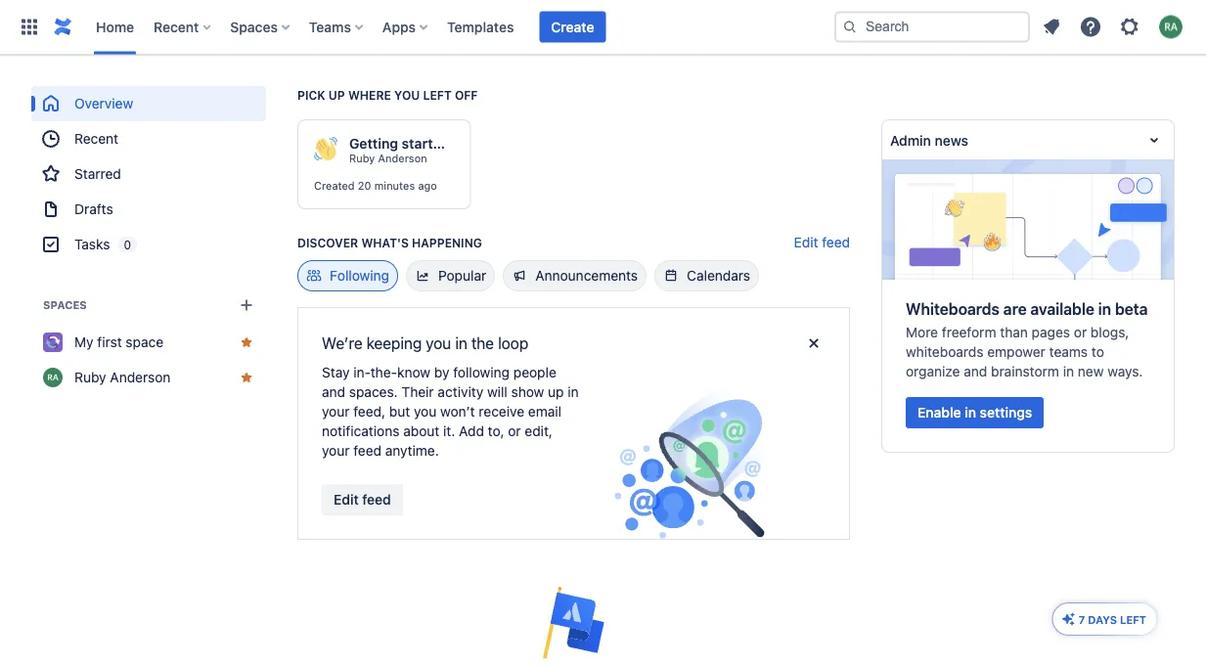 Task type: describe. For each thing, give the bounding box(es) containing it.
empower
[[988, 344, 1046, 360]]

than
[[1000, 324, 1028, 340]]

whiteboards are available in beta more freeform than pages or blogs, whiteboards empower teams to organize and brainstorm in new ways.
[[906, 300, 1148, 380]]

feed for bottommost edit feed button
[[362, 492, 391, 508]]

tasks
[[74, 236, 110, 252]]

started
[[402, 136, 450, 152]]

stay
[[322, 364, 350, 381]]

to,
[[488, 423, 504, 439]]

more
[[906, 324, 938, 340]]

7
[[1079, 613, 1085, 626]]

banner containing home
[[0, 0, 1206, 55]]

in down teams
[[1063, 363, 1074, 380]]

drafts link
[[31, 192, 266, 227]]

ways.
[[1108, 363, 1143, 380]]

apps
[[382, 19, 416, 35]]

feed for the rightmost edit feed button
[[822, 234, 850, 250]]

news
[[935, 132, 969, 148]]

left
[[423, 88, 452, 102]]

starred link
[[31, 157, 266, 192]]

spaces.
[[349, 384, 398, 400]]

following
[[330, 268, 389, 284]]

in right the enable
[[965, 405, 977, 421]]

minutes
[[374, 180, 415, 192]]

1 vertical spatial ruby
[[74, 369, 106, 386]]

my first space
[[74, 334, 164, 350]]

1 horizontal spatial edit feed button
[[794, 233, 850, 252]]

whiteboards
[[906, 344, 984, 360]]

enable in settings
[[918, 405, 1032, 421]]

brainstorm
[[991, 363, 1060, 380]]

appswitcher icon image
[[18, 15, 41, 39]]

recent inside recent link
[[74, 131, 119, 147]]

pick
[[297, 88, 325, 102]]

templates link
[[441, 11, 520, 43]]

in up "blogs," on the right of page
[[1099, 300, 1112, 318]]

close message box image
[[802, 332, 826, 355]]

confluence image
[[51, 15, 74, 39]]

whiteboards
[[906, 300, 1000, 318]]

create
[[551, 19, 594, 35]]

in-
[[353, 364, 371, 381]]

keeping
[[367, 334, 422, 353]]

overview
[[74, 95, 133, 112]]

discover
[[297, 236, 358, 250]]

following
[[453, 364, 510, 381]]

home link
[[90, 11, 140, 43]]

ruby anderson
[[74, 369, 171, 386]]

pages
[[1032, 324, 1070, 340]]

unstar this space image
[[239, 335, 254, 350]]

what's
[[361, 236, 409, 250]]

20
[[358, 180, 371, 192]]

1 your from the top
[[322, 404, 350, 420]]

following button
[[297, 260, 398, 292]]

confluence
[[468, 136, 544, 152]]

spaces inside popup button
[[230, 19, 278, 35]]

calendars
[[687, 268, 751, 284]]

0
[[124, 238, 131, 251]]

admin news
[[890, 132, 969, 148]]

1 vertical spatial edit
[[334, 492, 359, 508]]

people
[[514, 364, 557, 381]]

happening
[[412, 236, 482, 250]]

home
[[96, 19, 134, 35]]

off
[[455, 88, 478, 102]]

search image
[[842, 19, 858, 35]]

1 vertical spatial edit feed button
[[322, 484, 403, 516]]

:wave: image
[[314, 137, 338, 160]]

getting
[[349, 136, 398, 152]]

admin news button
[[883, 120, 1174, 159]]

organize
[[906, 363, 960, 380]]

are
[[1004, 300, 1027, 318]]

0 vertical spatial you
[[394, 88, 420, 102]]

or inside stay in-the-know by following people and spaces. their activity will show up in your feed, but you won't receive email notifications about it. add to, or edit, your feed anytime.
[[508, 423, 521, 439]]

0 horizontal spatial edit feed
[[334, 492, 391, 508]]

unstar this space image
[[239, 370, 254, 386]]

calendars button
[[655, 260, 759, 292]]

premium icon image
[[1061, 612, 1077, 627]]

enable
[[918, 405, 961, 421]]

announcements
[[535, 268, 638, 284]]

help icon image
[[1079, 15, 1103, 39]]

my first space link
[[31, 325, 266, 360]]

new
[[1078, 363, 1104, 380]]

where
[[348, 88, 391, 102]]

enable in settings link
[[906, 397, 1044, 428]]

we're keeping you in the loop
[[322, 334, 529, 353]]

create link
[[540, 11, 606, 43]]

won't
[[440, 404, 475, 420]]

apps button
[[377, 11, 435, 43]]

1 vertical spatial spaces
[[43, 299, 87, 312]]

receive
[[479, 404, 525, 420]]



Task type: vqa. For each thing, say whether or not it's contained in the screenshot.
the 24hr
no



Task type: locate. For each thing, give the bounding box(es) containing it.
1 horizontal spatial recent
[[154, 19, 199, 35]]

know
[[397, 364, 431, 381]]

or up teams
[[1074, 324, 1087, 340]]

recent inside recent dropdown button
[[154, 19, 199, 35]]

you up about
[[414, 404, 437, 420]]

ruby down getting
[[349, 152, 375, 165]]

starred
[[74, 166, 121, 182]]

available
[[1031, 300, 1095, 318]]

admin
[[890, 132, 931, 148]]

the
[[471, 334, 494, 353]]

beta
[[1115, 300, 1148, 318]]

stay in-the-know by following people and spaces. their activity will show up in your feed, but you won't receive email notifications about it. add to, or edit, your feed anytime.
[[322, 364, 579, 459]]

2 vertical spatial feed
[[362, 492, 391, 508]]

teams
[[309, 19, 351, 35]]

spaces right recent dropdown button
[[230, 19, 278, 35]]

0 horizontal spatial or
[[508, 423, 521, 439]]

1 vertical spatial ruby anderson link
[[31, 360, 266, 395]]

1 horizontal spatial anderson
[[378, 152, 427, 165]]

getting started in confluence ruby anderson
[[349, 136, 544, 165]]

up right pick
[[329, 88, 345, 102]]

0 horizontal spatial ruby anderson link
[[31, 360, 266, 395]]

1 vertical spatial recent
[[74, 131, 119, 147]]

1 horizontal spatial spaces
[[230, 19, 278, 35]]

created 20 minutes ago
[[314, 180, 437, 192]]

1 vertical spatial or
[[508, 423, 521, 439]]

drafts
[[74, 201, 113, 217]]

1 horizontal spatial up
[[548, 384, 564, 400]]

0 vertical spatial anderson
[[378, 152, 427, 165]]

discover what's happening
[[297, 236, 482, 250]]

7 days left button
[[1054, 604, 1157, 635]]

by
[[434, 364, 450, 381]]

recent right home
[[154, 19, 199, 35]]

0 vertical spatial up
[[329, 88, 345, 102]]

and down whiteboards on the right bottom of page
[[964, 363, 988, 380]]

create a space image
[[235, 294, 258, 317]]

0 horizontal spatial spaces
[[43, 299, 87, 312]]

0 horizontal spatial up
[[329, 88, 345, 102]]

feed
[[822, 234, 850, 250], [354, 443, 382, 459], [362, 492, 391, 508]]

edit,
[[525, 423, 553, 439]]

ruby anderson link up minutes
[[349, 152, 427, 165]]

1 vertical spatial and
[[322, 384, 345, 400]]

anderson down space
[[110, 369, 171, 386]]

anderson
[[378, 152, 427, 165], [110, 369, 171, 386]]

0 vertical spatial or
[[1074, 324, 1087, 340]]

1 vertical spatial edit feed
[[334, 492, 391, 508]]

in inside the getting started in confluence ruby anderson
[[453, 136, 465, 152]]

add
[[459, 423, 484, 439]]

and
[[964, 363, 988, 380], [322, 384, 345, 400]]

0 horizontal spatial and
[[322, 384, 345, 400]]

your
[[322, 404, 350, 420], [322, 443, 350, 459]]

loop
[[498, 334, 529, 353]]

your down notifications
[[322, 443, 350, 459]]

ruby
[[349, 152, 375, 165], [74, 369, 106, 386]]

notifications
[[322, 423, 400, 439]]

0 vertical spatial edit
[[794, 234, 818, 250]]

it.
[[443, 423, 455, 439]]

email
[[528, 404, 562, 420]]

popular button
[[406, 260, 495, 292]]

you up by
[[426, 334, 451, 353]]

1 horizontal spatial ruby anderson link
[[349, 152, 427, 165]]

overview link
[[31, 86, 266, 121]]

0 horizontal spatial edit feed button
[[322, 484, 403, 516]]

announcements button
[[503, 260, 647, 292]]

group
[[31, 86, 266, 262]]

0 vertical spatial edit feed
[[794, 234, 850, 250]]

up inside stay in-the-know by following people and spaces. their activity will show up in your feed, but you won't receive email notifications about it. add to, or edit, your feed anytime.
[[548, 384, 564, 400]]

teams button
[[303, 11, 371, 43]]

0 vertical spatial ruby
[[349, 152, 375, 165]]

recent button
[[148, 11, 219, 43]]

blogs,
[[1091, 324, 1130, 340]]

created
[[314, 180, 355, 192]]

show
[[511, 384, 544, 400]]

the-
[[371, 364, 397, 381]]

0 horizontal spatial edit
[[334, 492, 359, 508]]

2 vertical spatial you
[[414, 404, 437, 420]]

your profile and preferences image
[[1159, 15, 1183, 39]]

ruby down the my
[[74, 369, 106, 386]]

:wave: image
[[314, 137, 338, 160]]

up
[[329, 88, 345, 102], [548, 384, 564, 400]]

7 days left
[[1079, 613, 1147, 626]]

banner
[[0, 0, 1206, 55]]

ruby inside the getting started in confluence ruby anderson
[[349, 152, 375, 165]]

to
[[1092, 344, 1105, 360]]

or inside the whiteboards are available in beta more freeform than pages or blogs, whiteboards empower teams to organize and brainstorm in new ways.
[[1074, 324, 1087, 340]]

1 horizontal spatial or
[[1074, 324, 1087, 340]]

in right started
[[453, 136, 465, 152]]

your up notifications
[[322, 404, 350, 420]]

feed,
[[354, 404, 386, 420]]

1 horizontal spatial edit feed
[[794, 234, 850, 250]]

ago
[[418, 180, 437, 192]]

0 vertical spatial ruby anderson link
[[349, 152, 427, 165]]

anderson inside the getting started in confluence ruby anderson
[[378, 152, 427, 165]]

you
[[394, 88, 420, 102], [426, 334, 451, 353], [414, 404, 437, 420]]

Search field
[[835, 11, 1030, 43]]

but
[[389, 404, 410, 420]]

their
[[402, 384, 434, 400]]

spaces up the my
[[43, 299, 87, 312]]

you inside stay in-the-know by following people and spaces. their activity will show up in your feed, but you won't receive email notifications about it. add to, or edit, your feed anytime.
[[414, 404, 437, 420]]

anderson down started
[[378, 152, 427, 165]]

or right to,
[[508, 423, 521, 439]]

first
[[97, 334, 122, 350]]

0 vertical spatial your
[[322, 404, 350, 420]]

settings icon image
[[1118, 15, 1142, 39]]

edit feed button
[[794, 233, 850, 252], [322, 484, 403, 516]]

anytime.
[[385, 443, 439, 459]]

space
[[126, 334, 164, 350]]

will
[[487, 384, 508, 400]]

0 horizontal spatial ruby
[[74, 369, 106, 386]]

0 horizontal spatial recent
[[74, 131, 119, 147]]

1 vertical spatial anderson
[[110, 369, 171, 386]]

about
[[403, 423, 440, 439]]

settings
[[980, 405, 1032, 421]]

in right show
[[568, 384, 579, 400]]

1 vertical spatial you
[[426, 334, 451, 353]]

recent up starred
[[74, 131, 119, 147]]

ruby anderson link down space
[[31, 360, 266, 395]]

0 vertical spatial and
[[964, 363, 988, 380]]

freeform
[[942, 324, 997, 340]]

in left the
[[455, 334, 467, 353]]

1 horizontal spatial edit
[[794, 234, 818, 250]]

recent
[[154, 19, 199, 35], [74, 131, 119, 147]]

0 vertical spatial feed
[[822, 234, 850, 250]]

2 your from the top
[[322, 443, 350, 459]]

popular
[[438, 268, 487, 284]]

global element
[[12, 0, 831, 54]]

1 horizontal spatial ruby
[[349, 152, 375, 165]]

1 vertical spatial your
[[322, 443, 350, 459]]

you left left
[[394, 88, 420, 102]]

in inside stay in-the-know by following people and spaces. their activity will show up in your feed, but you won't receive email notifications about it. add to, or edit, your feed anytime.
[[568, 384, 579, 400]]

spaces button
[[224, 11, 297, 43]]

0 vertical spatial edit feed button
[[794, 233, 850, 252]]

and inside stay in-the-know by following people and spaces. their activity will show up in your feed, but you won't receive email notifications about it. add to, or edit, your feed anytime.
[[322, 384, 345, 400]]

and down stay
[[322, 384, 345, 400]]

group containing overview
[[31, 86, 266, 262]]

my
[[74, 334, 93, 350]]

0 vertical spatial spaces
[[230, 19, 278, 35]]

templates
[[447, 19, 514, 35]]

spaces
[[230, 19, 278, 35], [43, 299, 87, 312]]

notification icon image
[[1040, 15, 1064, 39]]

recent link
[[31, 121, 266, 157]]

0 horizontal spatial anderson
[[110, 369, 171, 386]]

1 horizontal spatial and
[[964, 363, 988, 380]]

days
[[1088, 613, 1117, 626]]

and inside the whiteboards are available in beta more freeform than pages or blogs, whiteboards empower teams to organize and brainstorm in new ways.
[[964, 363, 988, 380]]

feed inside stay in-the-know by following people and spaces. their activity will show up in your feed, but you won't receive email notifications about it. add to, or edit, your feed anytime.
[[354, 443, 382, 459]]

0 vertical spatial recent
[[154, 19, 199, 35]]

1 vertical spatial feed
[[354, 443, 382, 459]]

1 vertical spatial up
[[548, 384, 564, 400]]

confluence image
[[51, 15, 74, 39]]

pick up where you left off
[[297, 88, 478, 102]]

up up email at the left bottom of page
[[548, 384, 564, 400]]



